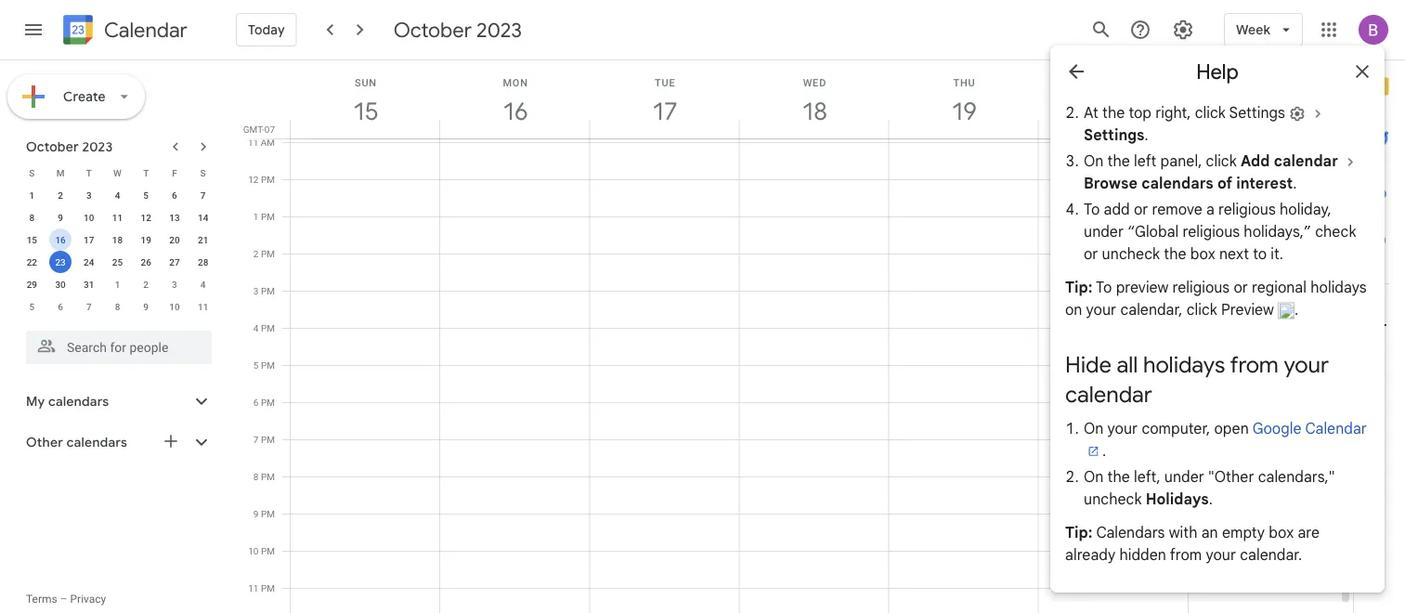 Task type: locate. For each thing, give the bounding box(es) containing it.
0 horizontal spatial 3
[[86, 190, 92, 201]]

18
[[801, 96, 826, 126], [112, 234, 123, 245]]

6 up 13 element
[[172, 190, 177, 201]]

1 horizontal spatial 10
[[169, 301, 180, 312]]

mon
[[503, 77, 528, 88]]

1 vertical spatial 1
[[253, 211, 259, 222]]

11 am
[[248, 137, 275, 148]]

2 vertical spatial 2
[[143, 279, 149, 290]]

1 pm from the top
[[261, 174, 275, 185]]

pm down 8 pm
[[261, 508, 275, 519]]

8 up 15 element
[[29, 212, 35, 223]]

10 up 11 pm
[[248, 545, 259, 556]]

10 for 10 pm
[[248, 545, 259, 556]]

16 inside mon 16
[[502, 96, 526, 126]]

1 vertical spatial 4
[[200, 279, 206, 290]]

2 vertical spatial 1
[[115, 279, 120, 290]]

1 up 'november 8' element
[[115, 279, 120, 290]]

1 horizontal spatial october 2023
[[394, 17, 522, 43]]

privacy
[[70, 593, 106, 606]]

1 vertical spatial 12
[[141, 212, 151, 223]]

2 horizontal spatial 6
[[253, 397, 259, 408]]

grid
[[238, 60, 1353, 613]]

calendars for other calendars
[[67, 434, 127, 450]]

pm for 5 pm
[[261, 359, 275, 371]]

1 horizontal spatial 16
[[502, 96, 526, 126]]

1 down 12 pm
[[253, 211, 259, 222]]

1 vertical spatial 17
[[84, 234, 94, 245]]

terms
[[26, 593, 57, 606]]

9 down november 2 element
[[143, 301, 149, 312]]

row containing 29
[[18, 273, 217, 295]]

10 pm
[[248, 545, 275, 556]]

2 inside "grid"
[[253, 248, 259, 259]]

0 vertical spatial 16
[[502, 96, 526, 126]]

s
[[29, 167, 35, 178], [200, 167, 206, 178]]

1 pm
[[253, 211, 275, 222]]

4 pm
[[253, 322, 275, 333]]

2 horizontal spatial 9
[[253, 508, 259, 519]]

6 pm from the top
[[261, 359, 275, 371]]

17 down tue
[[652, 96, 676, 126]]

1
[[29, 190, 35, 201], [253, 211, 259, 222], [115, 279, 120, 290]]

week
[[1236, 22, 1271, 38]]

pm for 12 pm
[[261, 174, 275, 185]]

31 element
[[78, 273, 100, 295]]

mon 16
[[502, 77, 528, 126]]

25 element
[[106, 251, 129, 273]]

11 pm from the top
[[261, 545, 275, 556]]

sun 15
[[352, 77, 377, 126]]

9 pm
[[253, 508, 275, 519]]

october
[[394, 17, 472, 43], [26, 138, 79, 155]]

4 pm from the top
[[261, 285, 275, 296]]

3 pm from the top
[[261, 248, 275, 259]]

4 down 3 pm
[[253, 322, 259, 333]]

2023 down create at the top of the page
[[82, 138, 113, 155]]

11 for 11 pm
[[248, 582, 259, 594]]

5 down 4 pm
[[253, 359, 259, 371]]

0 horizontal spatial 16
[[55, 234, 66, 245]]

11 down gmt-
[[248, 137, 258, 148]]

1 horizontal spatial 1
[[115, 279, 120, 290]]

0 horizontal spatial 1
[[29, 190, 35, 201]]

today
[[248, 22, 285, 38]]

pm up 3 pm
[[261, 248, 275, 259]]

wed
[[803, 77, 827, 88]]

10 pm from the top
[[261, 508, 275, 519]]

1 horizontal spatial 2023
[[477, 17, 522, 43]]

2 column header from the left
[[1188, 60, 1339, 138]]

2 pm from the top
[[261, 211, 275, 222]]

19 link
[[943, 90, 986, 133]]

0 horizontal spatial 9
[[58, 212, 63, 223]]

pm up 2 pm
[[261, 211, 275, 222]]

3 inside 'november 3' 'element'
[[172, 279, 177, 290]]

4 for november 4 element
[[200, 279, 206, 290]]

row
[[18, 162, 217, 184], [18, 184, 217, 206], [18, 206, 217, 229], [18, 229, 217, 251], [18, 251, 217, 273], [18, 273, 217, 295], [18, 295, 217, 318]]

other calendars
[[26, 434, 127, 450]]

8 inside 'november 8' element
[[115, 301, 120, 312]]

1 vertical spatial 16
[[55, 234, 66, 245]]

5 down 29 element on the top of page
[[29, 301, 35, 312]]

3 inside "grid"
[[253, 285, 259, 296]]

2023 up mon at the top left of page
[[477, 17, 522, 43]]

1 vertical spatial 9
[[143, 301, 149, 312]]

11 pm
[[248, 582, 275, 594]]

1 vertical spatial 19
[[141, 234, 151, 245]]

0 vertical spatial october 2023
[[394, 17, 522, 43]]

9 pm from the top
[[261, 471, 275, 482]]

calendar
[[104, 17, 188, 43]]

pm up 8 pm
[[261, 434, 275, 445]]

pm up 5 pm at the left
[[261, 322, 275, 333]]

column header down week dropdown button
[[1188, 60, 1339, 138]]

30
[[55, 279, 66, 290]]

4 up 11 element
[[115, 190, 120, 201]]

1 horizontal spatial 17
[[652, 96, 676, 126]]

pm down 5 pm at the left
[[261, 397, 275, 408]]

14 element
[[192, 206, 214, 229]]

1 vertical spatial 7
[[86, 301, 92, 312]]

16 inside cell
[[55, 234, 66, 245]]

gmt-
[[243, 124, 265, 135]]

18 down wed
[[801, 96, 826, 126]]

4 row from the top
[[18, 229, 217, 251]]

terms – privacy
[[26, 593, 106, 606]]

my
[[26, 393, 45, 409]]

0 horizontal spatial 6
[[58, 301, 63, 312]]

9
[[58, 212, 63, 223], [143, 301, 149, 312], [253, 508, 259, 519]]

2 up 3 pm
[[253, 248, 259, 259]]

t left f
[[143, 167, 149, 178]]

add other calendars image
[[162, 432, 180, 451]]

5 pm from the top
[[261, 322, 275, 333]]

2 s from the left
[[200, 167, 206, 178]]

pm down 9 pm
[[261, 545, 275, 556]]

19 inside the thu 19
[[951, 96, 975, 126]]

8 up 9 pm
[[253, 471, 259, 482]]

1 vertical spatial 10
[[169, 301, 180, 312]]

2 horizontal spatial 4
[[253, 322, 259, 333]]

4 down 28 element
[[200, 279, 206, 290]]

None search field
[[0, 323, 230, 364]]

1 horizontal spatial 5
[[143, 190, 149, 201]]

3 up november 10 element
[[172, 279, 177, 290]]

pm down am
[[261, 174, 275, 185]]

row containing 5
[[18, 295, 217, 318]]

8 pm
[[253, 471, 275, 482]]

19 down the thu
[[951, 96, 975, 126]]

1 horizontal spatial 2
[[143, 279, 149, 290]]

0 vertical spatial 4
[[115, 190, 120, 201]]

1 vertical spatial 6
[[58, 301, 63, 312]]

november 11 element
[[192, 295, 214, 318]]

12 for 12
[[141, 212, 151, 223]]

5
[[143, 190, 149, 201], [29, 301, 35, 312], [253, 359, 259, 371]]

6 down 5 pm at the left
[[253, 397, 259, 408]]

3 row from the top
[[18, 206, 217, 229]]

1 horizontal spatial s
[[200, 167, 206, 178]]

0 horizontal spatial october 2023
[[26, 138, 113, 155]]

17 link
[[644, 90, 686, 133]]

6 pm
[[253, 397, 275, 408]]

31
[[84, 279, 94, 290]]

15 column header
[[290, 60, 440, 138]]

1 horizontal spatial 12
[[248, 174, 259, 185]]

0 horizontal spatial s
[[29, 167, 35, 178]]

pm for 1 pm
[[261, 211, 275, 222]]

15 element
[[21, 229, 43, 251]]

1 vertical spatial 2023
[[82, 138, 113, 155]]

8
[[29, 212, 35, 223], [115, 301, 120, 312], [253, 471, 259, 482]]

12 element
[[135, 206, 157, 229]]

1 inside "grid"
[[253, 211, 259, 222]]

8 down the november 1 element
[[115, 301, 120, 312]]

1 horizontal spatial 19
[[951, 96, 975, 126]]

pm down 10 pm
[[261, 582, 275, 594]]

column header
[[1038, 60, 1189, 138], [1188, 60, 1339, 138]]

21 element
[[192, 229, 214, 251]]

0 vertical spatial 1
[[29, 190, 35, 201]]

0 horizontal spatial october
[[26, 138, 79, 155]]

10
[[84, 212, 94, 223], [169, 301, 180, 312], [248, 545, 259, 556]]

calendars inside "dropdown button"
[[67, 434, 127, 450]]

16
[[502, 96, 526, 126], [55, 234, 66, 245]]

pm for 7 pm
[[261, 434, 275, 445]]

7 row from the top
[[18, 295, 217, 318]]

0 horizontal spatial 7
[[86, 301, 92, 312]]

18 inside row group
[[112, 234, 123, 245]]

0 horizontal spatial 15
[[27, 234, 37, 245]]

pm up 9 pm
[[261, 471, 275, 482]]

12 inside row group
[[141, 212, 151, 223]]

15 inside sun 15
[[352, 96, 376, 126]]

1 horizontal spatial t
[[143, 167, 149, 178]]

0 horizontal spatial 5
[[29, 301, 35, 312]]

2 horizontal spatial 2
[[253, 248, 259, 259]]

pm for 4 pm
[[261, 322, 275, 333]]

5 up 12 element
[[143, 190, 149, 201]]

tab list
[[1354, 60, 1405, 561]]

1 horizontal spatial 8
[[115, 301, 120, 312]]

calendars up other calendars
[[48, 393, 109, 409]]

0 vertical spatial 10
[[84, 212, 94, 223]]

f
[[172, 167, 177, 178]]

0 vertical spatial calendars
[[48, 393, 109, 409]]

11
[[248, 137, 258, 148], [112, 212, 123, 223], [198, 301, 208, 312], [248, 582, 259, 594]]

3 down 2 pm
[[253, 285, 259, 296]]

16 up 23
[[55, 234, 66, 245]]

0 vertical spatial 9
[[58, 212, 63, 223]]

1 vertical spatial october 2023
[[26, 138, 113, 155]]

10 down 'november 3' 'element'
[[169, 301, 180, 312]]

1 vertical spatial 5
[[29, 301, 35, 312]]

28
[[198, 256, 208, 268]]

0 horizontal spatial 12
[[141, 212, 151, 223]]

october 2023
[[394, 17, 522, 43], [26, 138, 113, 155]]

1 vertical spatial october
[[26, 138, 79, 155]]

0 vertical spatial 12
[[248, 174, 259, 185]]

7
[[200, 190, 206, 201], [86, 301, 92, 312], [253, 434, 259, 445]]

2
[[58, 190, 63, 201], [253, 248, 259, 259], [143, 279, 149, 290]]

15 down sun
[[352, 96, 376, 126]]

1 vertical spatial 15
[[27, 234, 37, 245]]

create button
[[7, 74, 145, 119]]

create
[[63, 88, 106, 105]]

2 row from the top
[[18, 184, 217, 206]]

23, today element
[[49, 251, 72, 273]]

0 vertical spatial 19
[[951, 96, 975, 126]]

11 down november 4 element
[[198, 301, 208, 312]]

2 horizontal spatial 7
[[253, 434, 259, 445]]

pm down 4 pm
[[261, 359, 275, 371]]

0 horizontal spatial 2023
[[82, 138, 113, 155]]

16 link
[[494, 90, 537, 133]]

15 inside row group
[[27, 234, 37, 245]]

2 horizontal spatial 3
[[253, 285, 259, 296]]

2 horizontal spatial 5
[[253, 359, 259, 371]]

2 vertical spatial 6
[[253, 397, 259, 408]]

1 horizontal spatial 4
[[200, 279, 206, 290]]

22 element
[[21, 251, 43, 273]]

2 vertical spatial 8
[[253, 471, 259, 482]]

row group
[[18, 184, 217, 318]]

0 vertical spatial 18
[[801, 96, 826, 126]]

7 down "31" element
[[86, 301, 92, 312]]

1 s from the left
[[29, 167, 35, 178]]

0 vertical spatial 15
[[352, 96, 376, 126]]

10 up 17 element
[[84, 212, 94, 223]]

2 vertical spatial 7
[[253, 434, 259, 445]]

2 horizontal spatial 10
[[248, 545, 259, 556]]

8 pm from the top
[[261, 434, 275, 445]]

17 up 24 at the top left of page
[[84, 234, 94, 245]]

2 vertical spatial 5
[[253, 359, 259, 371]]

9 for "november 9" element
[[143, 301, 149, 312]]

row group containing 1
[[18, 184, 217, 318]]

1 vertical spatial 2
[[253, 248, 259, 259]]

6
[[172, 190, 177, 201], [58, 301, 63, 312], [253, 397, 259, 408]]

wed 18
[[801, 77, 827, 126]]

5 inside "grid"
[[253, 359, 259, 371]]

1 horizontal spatial 3
[[172, 279, 177, 290]]

6 row from the top
[[18, 273, 217, 295]]

s left m
[[29, 167, 35, 178]]

12 up 19 element
[[141, 212, 151, 223]]

21
[[198, 234, 208, 245]]

pm for 6 pm
[[261, 397, 275, 408]]

row containing 15
[[18, 229, 217, 251]]

27 element
[[163, 251, 186, 273]]

16 down mon at the top left of page
[[502, 96, 526, 126]]

12 pm from the top
[[261, 582, 275, 594]]

2 vertical spatial 10
[[248, 545, 259, 556]]

12 pm
[[248, 174, 275, 185]]

19 up 26
[[141, 234, 151, 245]]

november 7 element
[[78, 295, 100, 318]]

0 horizontal spatial 18
[[112, 234, 123, 245]]

1 horizontal spatial 6
[[172, 190, 177, 201]]

3 for 'november 3' 'element'
[[172, 279, 177, 290]]

t
[[86, 167, 92, 178], [143, 167, 149, 178]]

2 horizontal spatial 8
[[253, 471, 259, 482]]

12 down 11 am on the left top of page
[[248, 174, 259, 185]]

4
[[115, 190, 120, 201], [200, 279, 206, 290], [253, 322, 259, 333]]

9 for 9 pm
[[253, 508, 259, 519]]

s right f
[[200, 167, 206, 178]]

october 2023 up mon at the top left of page
[[394, 17, 522, 43]]

0 horizontal spatial 17
[[84, 234, 94, 245]]

19
[[951, 96, 975, 126], [141, 234, 151, 245]]

0 horizontal spatial 19
[[141, 234, 151, 245]]

0 horizontal spatial t
[[86, 167, 92, 178]]

october 2023 up m
[[26, 138, 113, 155]]

settings menu image
[[1172, 19, 1195, 41]]

calendars
[[48, 393, 109, 409], [67, 434, 127, 450]]

t left w
[[86, 167, 92, 178]]

2 horizontal spatial 1
[[253, 211, 259, 222]]

week button
[[1224, 7, 1303, 52]]

calendar element
[[59, 11, 188, 52]]

22
[[27, 256, 37, 268]]

2 vertical spatial 9
[[253, 508, 259, 519]]

11 up 18 element
[[112, 212, 123, 223]]

18 link
[[793, 90, 836, 133]]

calendars inside 'dropdown button'
[[48, 393, 109, 409]]

calendars down my calendars 'dropdown button'
[[67, 434, 127, 450]]

8 inside "grid"
[[253, 471, 259, 482]]

13 element
[[163, 206, 186, 229]]

9 up "16" element
[[58, 212, 63, 223]]

18 element
[[106, 229, 129, 251]]

9 up 10 pm
[[253, 508, 259, 519]]

8 for 8 pm
[[253, 471, 259, 482]]

11 for 11 element
[[112, 212, 123, 223]]

11 down 10 pm
[[248, 582, 259, 594]]

2023
[[477, 17, 522, 43], [82, 138, 113, 155]]

0 vertical spatial 2023
[[477, 17, 522, 43]]

Search for people text field
[[37, 331, 201, 364]]

2 down m
[[58, 190, 63, 201]]

12
[[248, 174, 259, 185], [141, 212, 151, 223]]

1 horizontal spatial 9
[[143, 301, 149, 312]]

0 horizontal spatial 4
[[115, 190, 120, 201]]

pm
[[261, 174, 275, 185], [261, 211, 275, 222], [261, 248, 275, 259], [261, 285, 275, 296], [261, 322, 275, 333], [261, 359, 275, 371], [261, 397, 275, 408], [261, 434, 275, 445], [261, 471, 275, 482], [261, 508, 275, 519], [261, 545, 275, 556], [261, 582, 275, 594]]

3
[[86, 190, 92, 201], [172, 279, 177, 290], [253, 285, 259, 296]]

15
[[352, 96, 376, 126], [27, 234, 37, 245]]

2 up "november 9" element
[[143, 279, 149, 290]]

0 vertical spatial 2
[[58, 190, 63, 201]]

7 pm from the top
[[261, 397, 275, 408]]

4 for 4 pm
[[253, 322, 259, 333]]

6 inside "grid"
[[253, 397, 259, 408]]

2 vertical spatial 4
[[253, 322, 259, 333]]

18 up 25
[[112, 234, 123, 245]]

pm down 2 pm
[[261, 285, 275, 296]]

3 for 3 pm
[[253, 285, 259, 296]]

1 vertical spatial 18
[[112, 234, 123, 245]]

1 vertical spatial 8
[[115, 301, 120, 312]]

17
[[652, 96, 676, 126], [84, 234, 94, 245]]

6 down 30 element
[[58, 301, 63, 312]]

1 horizontal spatial 18
[[801, 96, 826, 126]]

3 pm
[[253, 285, 275, 296]]

today button
[[236, 7, 297, 52]]

16 column header
[[440, 60, 590, 138]]

5 row from the top
[[18, 251, 217, 273]]

november 1 element
[[106, 273, 129, 295]]

0 vertical spatial 7
[[200, 190, 206, 201]]

17 inside column header
[[652, 96, 676, 126]]

0 horizontal spatial 10
[[84, 212, 94, 223]]

–
[[60, 593, 67, 606]]

29 element
[[21, 273, 43, 295]]

privacy link
[[70, 593, 106, 606]]

15 up 22
[[27, 234, 37, 245]]

7 up 14 element in the top left of the page
[[200, 190, 206, 201]]

column header down support icon
[[1038, 60, 1189, 138]]

3 up '10' element
[[86, 190, 92, 201]]

1 row from the top
[[18, 162, 217, 184]]

1 horizontal spatial 15
[[352, 96, 376, 126]]

7 up 8 pm
[[253, 434, 259, 445]]

9 inside "november 9" element
[[143, 301, 149, 312]]

pm for 8 pm
[[261, 471, 275, 482]]

sun
[[355, 77, 377, 88]]

1 horizontal spatial october
[[394, 17, 472, 43]]

0 horizontal spatial 8
[[29, 212, 35, 223]]

1 up 15 element
[[29, 190, 35, 201]]

4 inside "grid"
[[253, 322, 259, 333]]

0 vertical spatial 17
[[652, 96, 676, 126]]

11 inside 'element'
[[198, 301, 208, 312]]

1 vertical spatial calendars
[[67, 434, 127, 450]]

0 horizontal spatial 2
[[58, 190, 63, 201]]



Task type: vqa. For each thing, say whether or not it's contained in the screenshot.
8 AM to the left
no



Task type: describe. For each thing, give the bounding box(es) containing it.
november 5 element
[[21, 295, 43, 318]]

november 9 element
[[135, 295, 157, 318]]

october 2023 grid
[[18, 162, 217, 318]]

20 element
[[163, 229, 186, 251]]

10 for november 10 element
[[169, 301, 180, 312]]

row containing 22
[[18, 251, 217, 273]]

7 for 7 pm
[[253, 434, 259, 445]]

23
[[55, 256, 66, 268]]

1 column header from the left
[[1038, 60, 1189, 138]]

tue
[[655, 77, 676, 88]]

18 inside wed 18
[[801, 96, 826, 126]]

calendar heading
[[100, 17, 188, 43]]

26
[[141, 256, 151, 268]]

0 vertical spatial october
[[394, 17, 472, 43]]

1 for 1 pm
[[253, 211, 259, 222]]

10 element
[[78, 206, 100, 229]]

26 element
[[135, 251, 157, 273]]

2 for 2 pm
[[253, 248, 259, 259]]

row containing 8
[[18, 206, 217, 229]]

0 vertical spatial 5
[[143, 190, 149, 201]]

pm for 2 pm
[[261, 248, 275, 259]]

24 element
[[78, 251, 100, 273]]

november 3 element
[[163, 273, 186, 295]]

17 inside row
[[84, 234, 94, 245]]

28 element
[[192, 251, 214, 273]]

10 for '10' element
[[84, 212, 94, 223]]

my calendars button
[[4, 386, 230, 416]]

1 horizontal spatial 7
[[200, 190, 206, 201]]

07
[[265, 124, 275, 135]]

17 column header
[[589, 60, 740, 138]]

24
[[84, 256, 94, 268]]

row containing s
[[18, 162, 217, 184]]

2 pm
[[253, 248, 275, 259]]

17 element
[[78, 229, 100, 251]]

14
[[198, 212, 208, 223]]

11 element
[[106, 206, 129, 229]]

2 for november 2 element
[[143, 279, 149, 290]]

calendars for my calendars
[[48, 393, 109, 409]]

other calendars button
[[4, 427, 230, 457]]

my calendars
[[26, 393, 109, 409]]

19 column header
[[889, 60, 1039, 138]]

30 element
[[49, 273, 72, 295]]

november 4 element
[[192, 273, 214, 295]]

other
[[26, 434, 63, 450]]

pm for 3 pm
[[261, 285, 275, 296]]

29
[[27, 279, 37, 290]]

16 cell
[[46, 229, 75, 251]]

7 for november 7 element on the left of page
[[86, 301, 92, 312]]

0 vertical spatial 6
[[172, 190, 177, 201]]

gmt-07
[[243, 124, 275, 135]]

thu
[[954, 77, 976, 88]]

20
[[169, 234, 180, 245]]

pm for 10 pm
[[261, 545, 275, 556]]

november 10 element
[[163, 295, 186, 318]]

tue 17
[[652, 77, 676, 126]]

7 pm
[[253, 434, 275, 445]]

15 link
[[344, 90, 387, 133]]

16 element
[[49, 229, 72, 251]]

pm for 9 pm
[[261, 508, 275, 519]]

am
[[261, 137, 275, 148]]

23 cell
[[46, 251, 75, 273]]

19 inside row group
[[141, 234, 151, 245]]

5 for 5 pm
[[253, 359, 259, 371]]

grid containing 15
[[238, 60, 1353, 613]]

1 t from the left
[[86, 167, 92, 178]]

8 for 'november 8' element
[[115, 301, 120, 312]]

25
[[112, 256, 123, 268]]

november 8 element
[[106, 295, 129, 318]]

thu 19
[[951, 77, 976, 126]]

12 for 12 pm
[[248, 174, 259, 185]]

19 element
[[135, 229, 157, 251]]

11 for november 11 'element'
[[198, 301, 208, 312]]

terms link
[[26, 593, 57, 606]]

13
[[169, 212, 180, 223]]

18 column header
[[739, 60, 890, 138]]

row containing 1
[[18, 184, 217, 206]]

5 for november 5 element
[[29, 301, 35, 312]]

m
[[56, 167, 65, 178]]

november 2 element
[[135, 273, 157, 295]]

w
[[113, 167, 122, 178]]

1 for the november 1 element
[[115, 279, 120, 290]]

main drawer image
[[22, 19, 45, 41]]

11 for 11 am
[[248, 137, 258, 148]]

0 vertical spatial 8
[[29, 212, 35, 223]]

2 t from the left
[[143, 167, 149, 178]]

pm for 11 pm
[[261, 582, 275, 594]]

support image
[[1130, 19, 1152, 41]]

november 6 element
[[49, 295, 72, 318]]

6 for 6 pm
[[253, 397, 259, 408]]

5 pm
[[253, 359, 275, 371]]

27
[[169, 256, 180, 268]]

6 for november 6 element
[[58, 301, 63, 312]]



